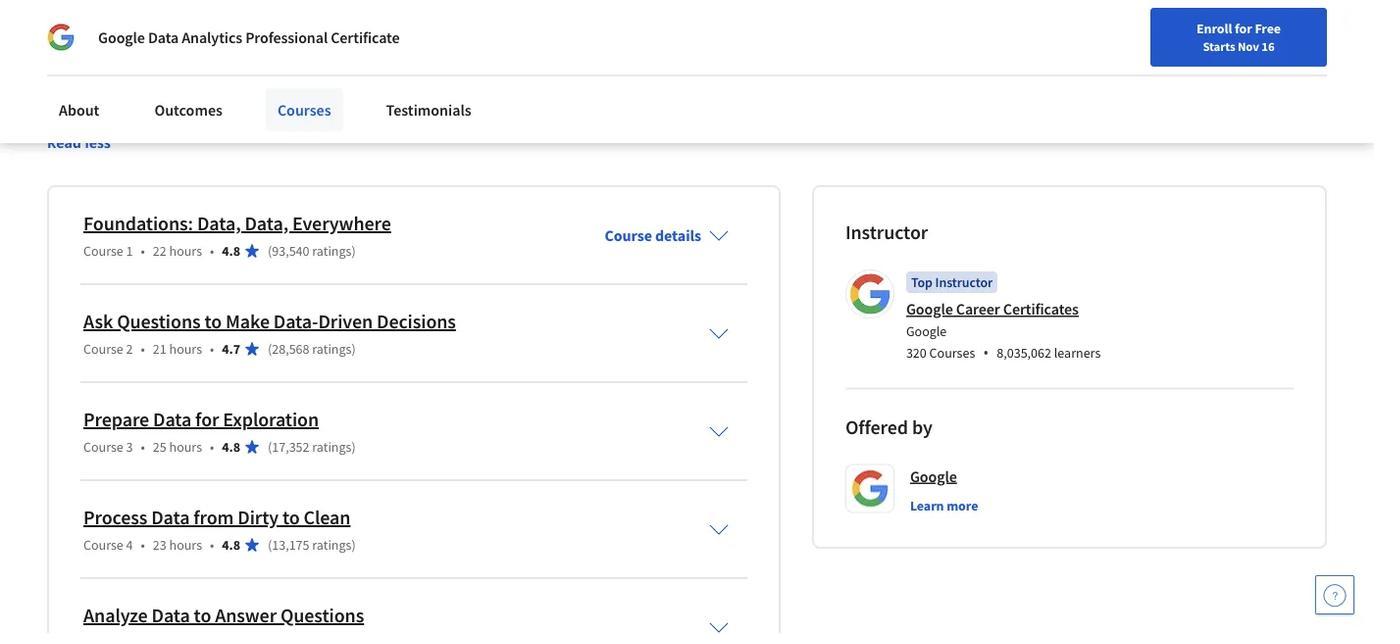 Task type: locate. For each thing, give the bounding box(es) containing it.
4 ) from the top
[[352, 537, 356, 555]]

3 ratings from the top
[[312, 439, 352, 456]]

read
[[47, 134, 81, 152]]

0 vertical spatial and
[[623, 0, 648, 8]]

) for prepare data for exploration
[[352, 439, 356, 456]]

on
[[311, 51, 328, 71]]

set.
[[391, 75, 415, 94]]

1 horizontal spatial and
[[623, 0, 648, 8]]

course details button
[[589, 198, 745, 273]]

1 ( from the top
[[268, 243, 272, 260]]

presentations,
[[341, 0, 436, 8]]

) for process data from dirty to clean
[[352, 537, 356, 555]]

1 4.8 from the top
[[222, 243, 240, 260]]

ratings right the "17,352"
[[312, 439, 352, 456]]

prepare data for exploration
[[83, 408, 319, 432]]

) for ask questions to make data-driven decisions
[[352, 341, 356, 358]]

hours right the 22
[[169, 243, 202, 260]]

0 vertical spatial courses
[[278, 100, 331, 120]]

courses right the 320
[[930, 344, 975, 362]]

testimonials
[[386, 100, 472, 120]]

course 2 • 21 hours •
[[83, 341, 214, 358]]

0 vertical spatial questions
[[117, 310, 201, 334]]

can
[[636, 51, 659, 71]]

instructor
[[846, 221, 928, 245], [935, 274, 993, 292]]

( down 'dirty'
[[268, 537, 272, 555]]

course left 4
[[83, 537, 123, 555]]

course left the 2
[[83, 341, 123, 358]]

to for answer
[[194, 604, 211, 629]]

4.8 down prepare data for exploration
[[222, 439, 240, 456]]

0 horizontal spatial instructor
[[846, 221, 928, 245]]

course 1 • 22 hours •
[[83, 243, 214, 260]]

instructor up top
[[846, 221, 928, 245]]

) right the "17,352"
[[352, 439, 356, 456]]

2 ( from the top
[[268, 341, 272, 358]]

that down study
[[554, 75, 581, 94]]

(
[[268, 243, 272, 260], [268, 341, 272, 358], [268, 439, 272, 456], [268, 537, 272, 555]]

1 vertical spatial for
[[88, 98, 107, 118]]

0 vertical spatial for
[[1235, 20, 1253, 37]]

1 vertical spatial learn
[[910, 498, 944, 515]]

questions down "( 13,175 ratings )"
[[280, 604, 364, 629]]

to up potential
[[122, 51, 135, 71]]

hands-
[[266, 51, 311, 71]]

4.8 for for
[[222, 439, 240, 456]]

coursera image
[[24, 16, 148, 47]]

expert
[[138, 51, 180, 71]]

menu item
[[1019, 20, 1145, 83]]

google up addition at the top of page
[[98, 27, 145, 47]]

8,035,062
[[997, 344, 1052, 362]]

analyze
[[83, 604, 148, 629]]

16
[[1262, 38, 1275, 54]]

to down training
[[214, 75, 228, 94]]

1 horizontal spatial for
[[195, 408, 219, 432]]

4.8 down foundations: data, data, everywhere link
[[222, 243, 240, 260]]

0 horizontal spatial learn
[[418, 75, 455, 94]]

and inside in addition to expert training and hands-on projects, you'll complete a case study that you can share with potential employers to showcase your new skill set. learn concrete skills that top employers are hiring for right now.
[[238, 51, 263, 71]]

data up expert
[[148, 27, 179, 47]]

in
[[47, 51, 60, 71]]

answer
[[215, 604, 277, 629]]

1 horizontal spatial employers
[[609, 75, 678, 94]]

0 horizontal spatial and
[[238, 51, 263, 71]]

1 horizontal spatial questions
[[280, 604, 364, 629]]

you
[[608, 51, 633, 71]]

( 28,568 ratings )
[[268, 341, 356, 358]]

employers
[[142, 75, 211, 94], [609, 75, 678, 94]]

hours
[[169, 243, 202, 260], [169, 341, 202, 358], [169, 439, 202, 456], [169, 537, 202, 555]]

0 horizontal spatial employers
[[142, 75, 211, 94]]

course inside dropdown button
[[605, 226, 652, 246]]

1 data, from the left
[[197, 212, 241, 236]]

top
[[911, 274, 933, 292]]

2 vertical spatial for
[[195, 408, 219, 432]]

with
[[47, 75, 76, 94]]

hours right 23
[[169, 537, 202, 555]]

ratings down driven
[[312, 341, 352, 358]]

) down everywhere
[[352, 243, 356, 260]]

to left make
[[204, 310, 222, 334]]

• right 4
[[141, 537, 145, 555]]

enroll
[[1197, 20, 1233, 37]]

google data analytics professional certificate
[[98, 27, 400, 47]]

data right analyze
[[152, 604, 190, 629]]

course for ask questions to make data-driven decisions
[[83, 341, 123, 358]]

course left 3
[[83, 439, 123, 456]]

3
[[126, 439, 133, 456]]

ask questions to make data-driven decisions
[[83, 310, 456, 334]]

top
[[584, 75, 606, 94]]

• right 3
[[141, 439, 145, 456]]

4 ( from the top
[[268, 537, 272, 555]]

for down potential
[[88, 98, 107, 118]]

learn more button
[[910, 497, 978, 516]]

clean
[[304, 506, 351, 531]]

about
[[59, 100, 99, 120]]

hours right 25
[[169, 439, 202, 456]]

ratings for everywhere
[[312, 243, 352, 260]]

employers up outcomes
[[142, 75, 211, 94]]

data, up 'course 1 • 22 hours •'
[[197, 212, 241, 236]]

to left answer
[[194, 604, 211, 629]]

( down exploration
[[268, 439, 272, 456]]

r
[[652, 0, 660, 8]]

2 ) from the top
[[352, 341, 356, 358]]

• left the 8,035,062
[[983, 342, 989, 363]]

for
[[1235, 20, 1253, 37], [88, 98, 107, 118], [195, 408, 219, 432]]

learn inside in addition to expert training and hands-on projects, you'll complete a case study that you can share with potential employers to showcase your new skill set. learn concrete skills that top employers are hiring for right now.
[[418, 75, 455, 94]]

tableau
[[568, 0, 620, 8]]

1 ) from the top
[[352, 243, 356, 260]]

4 ratings from the top
[[312, 537, 352, 555]]

1 vertical spatial courses
[[930, 344, 975, 362]]

driven
[[318, 310, 373, 334]]

) right 13,175
[[352, 537, 356, 555]]

data up 25
[[153, 408, 192, 432]]

offered
[[846, 415, 908, 440]]

data for analytics
[[148, 27, 179, 47]]

hours for from
[[169, 537, 202, 555]]

for left exploration
[[195, 408, 219, 432]]

2 horizontal spatial for
[[1235, 20, 1253, 37]]

google career certificates link
[[906, 300, 1079, 320]]

course for prepare data for exploration
[[83, 439, 123, 456]]

google
[[98, 27, 145, 47], [906, 300, 953, 320], [906, 323, 947, 340], [910, 467, 957, 487]]

foundations:
[[83, 212, 193, 236]]

2
[[126, 341, 133, 358]]

for up nov
[[1235, 20, 1253, 37]]

0 vertical spatial 4.8
[[222, 243, 240, 260]]

exploration
[[223, 408, 319, 432]]

( 93,540 ratings )
[[268, 243, 356, 260]]

3 hours from the top
[[169, 439, 202, 456]]

0 horizontal spatial data,
[[197, 212, 241, 236]]

that up top
[[578, 51, 605, 71]]

ask
[[83, 310, 113, 334]]

2 4.8 from the top
[[222, 439, 240, 456]]

outcomes link
[[143, 88, 234, 131]]

courses down your
[[278, 100, 331, 120]]

ratings for make
[[312, 341, 352, 358]]

help center image
[[1323, 584, 1347, 607]]

( down foundations: data, data, everywhere link
[[268, 243, 272, 260]]

1 vertical spatial questions
[[280, 604, 364, 629]]

process
[[83, 506, 147, 531]]

( for make
[[268, 341, 272, 358]]

and left r
[[623, 0, 648, 8]]

data
[[148, 27, 179, 47], [153, 408, 192, 432], [151, 506, 190, 531], [152, 604, 190, 629]]

0 horizontal spatial for
[[88, 98, 107, 118]]

1 horizontal spatial instructor
[[935, 274, 993, 292]]

learn up testimonials
[[418, 75, 455, 94]]

3 ) from the top
[[352, 439, 356, 456]]

1 ratings from the top
[[312, 243, 352, 260]]

2 hours from the top
[[169, 341, 202, 358]]

0 vertical spatial learn
[[418, 75, 455, 94]]

320
[[906, 344, 927, 362]]

ratings
[[312, 243, 352, 260], [312, 341, 352, 358], [312, 439, 352, 456], [312, 537, 352, 555]]

1 horizontal spatial courses
[[930, 344, 975, 362]]

4 hours from the top
[[169, 537, 202, 555]]

course for foundations: data, data, everywhere
[[83, 243, 123, 260]]

17,352
[[272, 439, 310, 456]]

study
[[539, 51, 575, 71]]

21
[[153, 341, 167, 358]]

share
[[662, 51, 698, 71]]

0 horizontal spatial courses
[[278, 100, 331, 120]]

0 vertical spatial that
[[578, 51, 605, 71]]

•
[[141, 243, 145, 260], [210, 243, 214, 260], [141, 341, 145, 358], [210, 341, 214, 358], [983, 342, 989, 363], [141, 439, 145, 456], [210, 439, 214, 456], [141, 537, 145, 555], [210, 537, 214, 555]]

career
[[956, 300, 1000, 320]]

questions up 21
[[117, 310, 201, 334]]

instructor up career
[[935, 274, 993, 292]]

new
[[331, 75, 358, 94]]

3 ( from the top
[[268, 439, 272, 456]]

to for expert
[[122, 51, 135, 71]]

1 horizontal spatial data,
[[245, 212, 288, 236]]

1 horizontal spatial learn
[[910, 498, 944, 515]]

ratings for dirty
[[312, 537, 352, 555]]

2 data, from the left
[[245, 212, 288, 236]]

less
[[85, 134, 111, 152]]

data for for
[[153, 408, 192, 432]]

data up 23
[[151, 506, 190, 531]]

) down driven
[[352, 341, 356, 358]]

( down ask questions to make data-driven decisions link
[[268, 341, 272, 358]]

now.
[[144, 98, 176, 118]]

None search field
[[280, 12, 603, 52]]

that
[[578, 51, 605, 71], [554, 75, 581, 94]]

sql,
[[535, 0, 565, 8]]

1 vertical spatial 4.8
[[222, 439, 240, 456]]

hours right 21
[[169, 341, 202, 358]]

google link
[[910, 465, 957, 489]]

1 vertical spatial and
[[238, 51, 263, 71]]

2 vertical spatial 4.8
[[222, 537, 240, 555]]

learn down google link
[[910, 498, 944, 515]]

1 vertical spatial instructor
[[935, 274, 993, 292]]

4.8 down process data from dirty to clean link
[[222, 537, 240, 555]]

course left "details"
[[605, 226, 652, 246]]

employers down can
[[609, 75, 678, 94]]

25
[[153, 439, 167, 456]]

13,175
[[272, 537, 310, 555]]

2 ratings from the top
[[312, 341, 352, 358]]

course left the 1
[[83, 243, 123, 260]]

and down google data analytics professional certificate
[[238, 51, 263, 71]]

1 hours from the top
[[169, 243, 202, 260]]

ratings down clean
[[312, 537, 352, 555]]

ratings down everywhere
[[312, 243, 352, 260]]

3 4.8 from the top
[[222, 537, 240, 555]]

google up the 320
[[906, 323, 947, 340]]

and
[[623, 0, 648, 8], [238, 51, 263, 71]]

data, up 93,540
[[245, 212, 288, 236]]

data,
[[197, 212, 241, 236], [245, 212, 288, 236]]



Task type: vqa. For each thing, say whether or not it's contained in the screenshot.


Task type: describe. For each thing, give the bounding box(es) containing it.
and inside presentations, spreadsheets, sql, tableau and r programming
[[623, 0, 648, 8]]

ask questions to make data-driven decisions link
[[83, 310, 456, 334]]

projects,
[[332, 51, 388, 71]]

course for process data from dirty to clean
[[83, 537, 123, 555]]

in addition to expert training and hands-on projects, you'll complete a case study that you can share with potential employers to showcase your new skill set. learn concrete skills that top employers are hiring for right now.
[[47, 51, 705, 118]]

courses inside the top instructor google career certificates google 320 courses • 8,035,062 learners
[[930, 344, 975, 362]]

( for exploration
[[268, 439, 272, 456]]

offered by
[[846, 415, 933, 440]]

• down foundations: data, data, everywhere
[[210, 243, 214, 260]]

• inside the top instructor google career certificates google 320 courses • 8,035,062 learners
[[983, 342, 989, 363]]

nov
[[1238, 38, 1260, 54]]

a
[[496, 51, 503, 71]]

addition
[[63, 51, 118, 71]]

learn inside button
[[910, 498, 944, 515]]

( for everywhere
[[268, 243, 272, 260]]

showcase
[[231, 75, 295, 94]]

potential
[[79, 75, 139, 94]]

4.7
[[222, 341, 240, 358]]

instructor inside the top instructor google career certificates google 320 courses • 8,035,062 learners
[[935, 274, 993, 292]]

course 3 • 25 hours •
[[83, 439, 214, 456]]

hours for to
[[169, 341, 202, 358]]

0 vertical spatial instructor
[[846, 221, 928, 245]]

data-
[[274, 310, 318, 334]]

are
[[681, 75, 702, 94]]

certificates
[[1003, 300, 1079, 320]]

28,568
[[272, 341, 310, 358]]

hours for data,
[[169, 243, 202, 260]]

2 employers from the left
[[609, 75, 678, 94]]

spreadsheets,
[[439, 0, 532, 8]]

1 employers from the left
[[142, 75, 211, 94]]

to up 13,175
[[283, 506, 300, 531]]

skills
[[518, 75, 551, 94]]

prepare
[[83, 408, 149, 432]]

enroll for free starts nov 16
[[1197, 20, 1281, 54]]

• left 4.7
[[210, 341, 214, 358]]

learners
[[1054, 344, 1101, 362]]

everywhere
[[292, 212, 391, 236]]

• right the 1
[[141, 243, 145, 260]]

details
[[655, 226, 701, 246]]

analytics
[[182, 27, 242, 47]]

training
[[183, 51, 234, 71]]

more
[[947, 498, 978, 515]]

• down from
[[210, 537, 214, 555]]

) for foundations: data, data, everywhere
[[352, 243, 356, 260]]

to for make
[[204, 310, 222, 334]]

decisions
[[377, 310, 456, 334]]

learn more
[[910, 498, 978, 515]]

data for from
[[151, 506, 190, 531]]

you'll
[[391, 51, 428, 71]]

skill
[[362, 75, 388, 94]]

process data from dirty to clean
[[83, 506, 351, 531]]

data for to
[[152, 604, 190, 629]]

concrete
[[458, 75, 515, 94]]

by
[[912, 415, 933, 440]]

22
[[153, 243, 167, 260]]

courses link
[[266, 88, 343, 131]]

1
[[126, 243, 133, 260]]

process data from dirty to clean link
[[83, 506, 351, 531]]

4.8 for data,
[[222, 243, 240, 260]]

( 17,352 ratings )
[[268, 439, 356, 456]]

case
[[507, 51, 536, 71]]

for inside in addition to expert training and hands-on projects, you'll complete a case study that you can share with potential employers to showcase your new skill set. learn concrete skills that top employers are hiring for right now.
[[88, 98, 107, 118]]

0 horizontal spatial questions
[[117, 310, 201, 334]]

1 vertical spatial that
[[554, 75, 581, 94]]

93,540
[[272, 243, 310, 260]]

certificate
[[331, 27, 400, 47]]

foundations: data, data, everywhere
[[83, 212, 391, 236]]

( for dirty
[[268, 537, 272, 555]]

your
[[298, 75, 328, 94]]

prepare data for exploration link
[[83, 408, 319, 432]]

4
[[126, 537, 133, 555]]

hiring
[[47, 98, 85, 118]]

outcomes
[[154, 100, 223, 120]]

23
[[153, 537, 167, 555]]

google up learn more button
[[910, 467, 957, 487]]

• right the 2
[[141, 341, 145, 358]]

about link
[[47, 88, 111, 131]]

course 4 • 23 hours •
[[83, 537, 214, 555]]

complete
[[431, 51, 492, 71]]

presentations, spreadsheets, sql, tableau and r programming
[[47, 0, 664, 32]]

read less button
[[47, 133, 111, 153]]

testimonials link
[[374, 88, 483, 131]]

starts
[[1203, 38, 1236, 54]]

top instructor google career certificates google 320 courses • 8,035,062 learners
[[906, 274, 1101, 363]]

for inside the enroll for free starts nov 16
[[1235, 20, 1253, 37]]

programming
[[47, 12, 137, 32]]

show notifications image
[[1166, 25, 1189, 48]]

google image
[[47, 24, 75, 51]]

professional
[[245, 27, 328, 47]]

google down top
[[906, 300, 953, 320]]

• down prepare data for exploration
[[210, 439, 214, 456]]

analyze data to answer questions
[[83, 604, 364, 629]]

course details
[[605, 226, 701, 246]]

ratings for exploration
[[312, 439, 352, 456]]

dirty
[[238, 506, 279, 531]]

4.8 for from
[[222, 537, 240, 555]]

right
[[110, 98, 141, 118]]

google career certificates image
[[849, 273, 892, 316]]

free
[[1255, 20, 1281, 37]]

analyze data to answer questions link
[[83, 604, 364, 629]]

hours for for
[[169, 439, 202, 456]]



